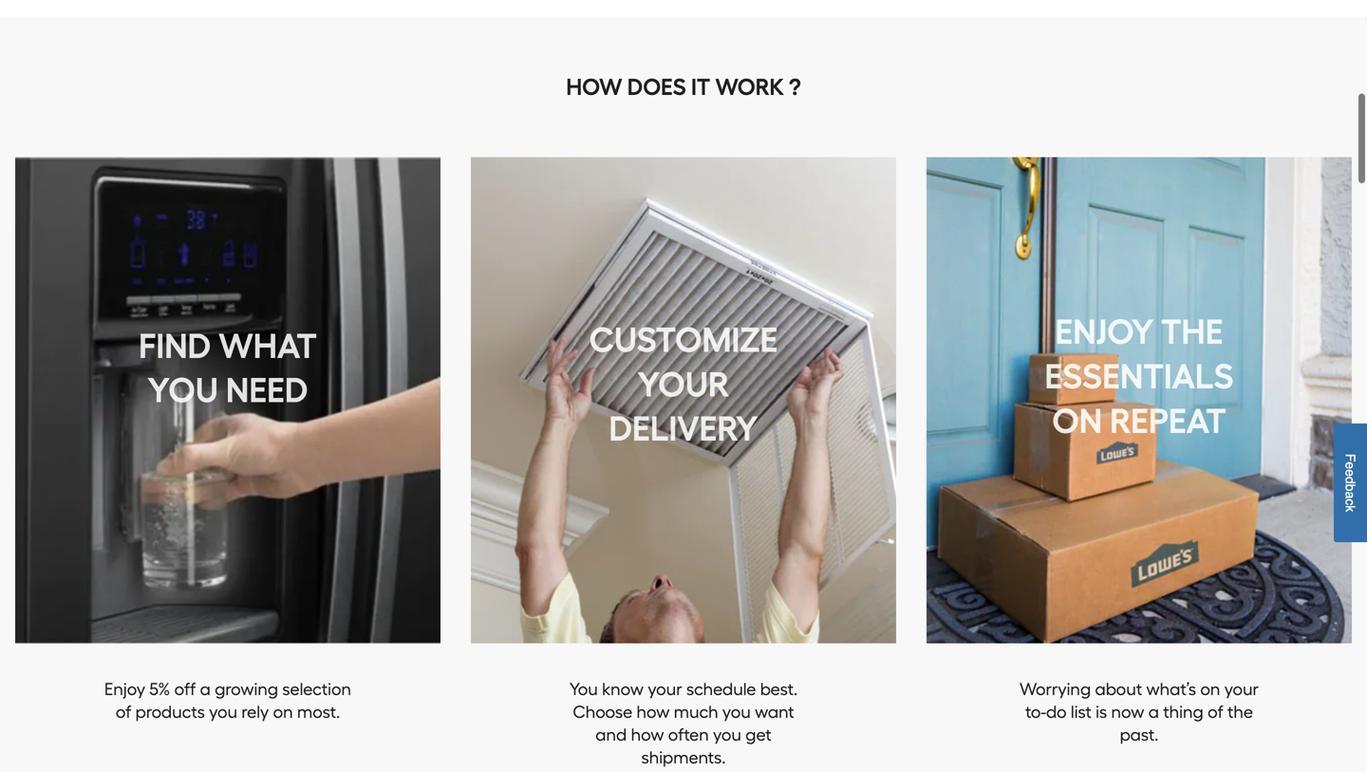 Task type: describe. For each thing, give the bounding box(es) containing it.
shipments.
[[642, 747, 726, 768]]

you left get
[[713, 725, 742, 745]]

simpletipsimage image for the
[[927, 157, 1352, 643]]

simpletipsimage image for your
[[471, 157, 896, 643]]

selection
[[282, 679, 351, 699]]

find what you need
[[139, 326, 317, 411]]

find
[[139, 326, 211, 367]]

of inside enjoy 5% off a growing selection of products you rely on most.
[[116, 702, 131, 722]]

b
[[1343, 484, 1358, 491]]

past.
[[1120, 725, 1159, 745]]

you know your schedule best. choose how much you want and how often you get shipments.
[[570, 679, 798, 768]]

on inside worrying about what's on your to-do list is now a thing of the past.
[[1201, 679, 1221, 699]]

it
[[691, 73, 710, 101]]

c
[[1343, 499, 1358, 505]]

list
[[1071, 702, 1092, 722]]

need
[[226, 370, 308, 411]]

much
[[674, 702, 718, 722]]

is
[[1096, 702, 1107, 722]]

now
[[1112, 702, 1145, 722]]

know
[[602, 679, 644, 699]]

delivery
[[609, 408, 758, 449]]

worrying about what's on your to-do list is now a thing of the past.
[[1020, 679, 1259, 745]]

the
[[1228, 702, 1253, 722]]

1 e from the top
[[1343, 462, 1358, 469]]

f e e d b a c k button
[[1334, 423, 1367, 542]]

a inside enjoy 5% off a growing selection of products you rely on most.
[[200, 679, 211, 699]]

work
[[715, 73, 785, 101]]

the
[[1161, 311, 1224, 352]]

?
[[790, 73, 801, 101]]

to-
[[1026, 702, 1047, 722]]

5%
[[149, 679, 170, 699]]

of inside worrying about what's on your to-do list is now a thing of the past.
[[1208, 702, 1224, 722]]

get
[[746, 725, 772, 745]]

enjoy
[[104, 679, 145, 699]]

best.
[[760, 679, 798, 699]]

what's
[[1147, 679, 1197, 699]]

your inside worrying about what's on your to-do list is now a thing of the past.
[[1225, 679, 1259, 699]]

do
[[1047, 702, 1067, 722]]

2 e from the top
[[1343, 469, 1358, 476]]

and
[[596, 725, 627, 745]]



Task type: locate. For each thing, give the bounding box(es) containing it.
want
[[755, 702, 794, 722]]

off
[[174, 679, 196, 699]]

0 horizontal spatial simpletipsimage image
[[15, 157, 441, 643]]

you for you
[[209, 702, 237, 722]]

products
[[135, 702, 205, 722]]

you
[[570, 679, 598, 699]]

your
[[648, 679, 682, 699], [1225, 679, 1259, 699]]

0 horizontal spatial on
[[273, 702, 293, 722]]

1 your from the left
[[648, 679, 682, 699]]

0 horizontal spatial a
[[200, 679, 211, 699]]

2 vertical spatial a
[[1149, 702, 1159, 722]]

you down schedule
[[723, 702, 751, 722]]

a
[[1343, 491, 1358, 499], [200, 679, 211, 699], [1149, 702, 1159, 722]]

on right rely
[[273, 702, 293, 722]]

1 horizontal spatial simpletipsimage image
[[471, 157, 896, 643]]

enjoy the essentials on repeat
[[1045, 311, 1234, 441]]

e up 'b'
[[1343, 469, 1358, 476]]

your
[[638, 364, 730, 405]]

schedule
[[687, 679, 756, 699]]

customize
[[589, 319, 778, 360]]

what
[[219, 326, 317, 367]]

most.
[[297, 702, 340, 722]]

f e e d b a c k
[[1343, 454, 1358, 512]]

simpletipsimage image for what
[[15, 157, 441, 643]]

of left 'the'
[[1208, 702, 1224, 722]]

how does it work ?
[[566, 73, 801, 101]]

on
[[1052, 400, 1103, 441]]

how
[[637, 702, 670, 722], [631, 725, 664, 745]]

of down enjoy
[[116, 702, 131, 722]]

1 horizontal spatial on
[[1201, 679, 1221, 699]]

2 horizontal spatial simpletipsimage image
[[927, 157, 1352, 643]]

e up "d" on the right bottom of the page
[[1343, 462, 1358, 469]]

repeat
[[1110, 400, 1227, 441]]

a up k
[[1343, 491, 1358, 499]]

a inside worrying about what's on your to-do list is now a thing of the past.
[[1149, 702, 1159, 722]]

2 of from the left
[[1208, 702, 1224, 722]]

1 vertical spatial how
[[631, 725, 664, 745]]

of
[[116, 702, 131, 722], [1208, 702, 1224, 722]]

does
[[627, 73, 686, 101]]

2 simpletipsimage image from the left
[[471, 157, 896, 643]]

about
[[1095, 679, 1143, 699]]

on inside enjoy 5% off a growing selection of products you rely on most.
[[273, 702, 293, 722]]

1 horizontal spatial your
[[1225, 679, 1259, 699]]

f
[[1343, 454, 1358, 462]]

on up the thing
[[1201, 679, 1221, 699]]

worrying
[[1020, 679, 1091, 699]]

1 horizontal spatial a
[[1149, 702, 1159, 722]]

d
[[1343, 476, 1358, 484]]

on
[[1201, 679, 1221, 699], [273, 702, 293, 722]]

0 vertical spatial a
[[1343, 491, 1358, 499]]

1 of from the left
[[116, 702, 131, 722]]

2 horizontal spatial a
[[1343, 491, 1358, 499]]

you inside enjoy 5% off a growing selection of products you rely on most.
[[209, 702, 237, 722]]

your up 'the'
[[1225, 679, 1259, 699]]

you for delivery
[[723, 702, 751, 722]]

you left rely
[[209, 702, 237, 722]]

3 simpletipsimage image from the left
[[927, 157, 1352, 643]]

enjoy
[[1055, 311, 1154, 352]]

1 vertical spatial a
[[200, 679, 211, 699]]

your inside you know your schedule best. choose how much you want and how often you get shipments.
[[648, 679, 682, 699]]

thing
[[1164, 702, 1204, 722]]

2 your from the left
[[1225, 679, 1259, 699]]

a inside button
[[1343, 491, 1358, 499]]

enjoy 5% off a growing selection of products you rely on most.
[[104, 679, 351, 722]]

growing
[[215, 679, 278, 699]]

simpletipsimage image
[[15, 157, 441, 643], [471, 157, 896, 643], [927, 157, 1352, 643]]

how down 'know'
[[637, 702, 670, 722]]

1 vertical spatial on
[[273, 702, 293, 722]]

1 horizontal spatial of
[[1208, 702, 1224, 722]]

your up the much
[[648, 679, 682, 699]]

how
[[566, 73, 622, 101]]

often
[[668, 725, 709, 745]]

k
[[1343, 505, 1358, 512]]

a right off
[[200, 679, 211, 699]]

choose
[[573, 702, 633, 722]]

a right now at the right bottom
[[1149, 702, 1159, 722]]

essentials
[[1045, 356, 1234, 397]]

how right "and"
[[631, 725, 664, 745]]

0 vertical spatial on
[[1201, 679, 1221, 699]]

rely
[[242, 702, 269, 722]]

you
[[209, 702, 237, 722], [723, 702, 751, 722], [713, 725, 742, 745]]

0 horizontal spatial your
[[648, 679, 682, 699]]

you
[[148, 370, 218, 411]]

customize your delivery
[[589, 319, 778, 449]]

e
[[1343, 462, 1358, 469], [1343, 469, 1358, 476]]

0 horizontal spatial of
[[116, 702, 131, 722]]

1 simpletipsimage image from the left
[[15, 157, 441, 643]]

0 vertical spatial how
[[637, 702, 670, 722]]



Task type: vqa. For each thing, say whether or not it's contained in the screenshot.
ENJOY THE ESSENTIALS ON REPEAT
yes



